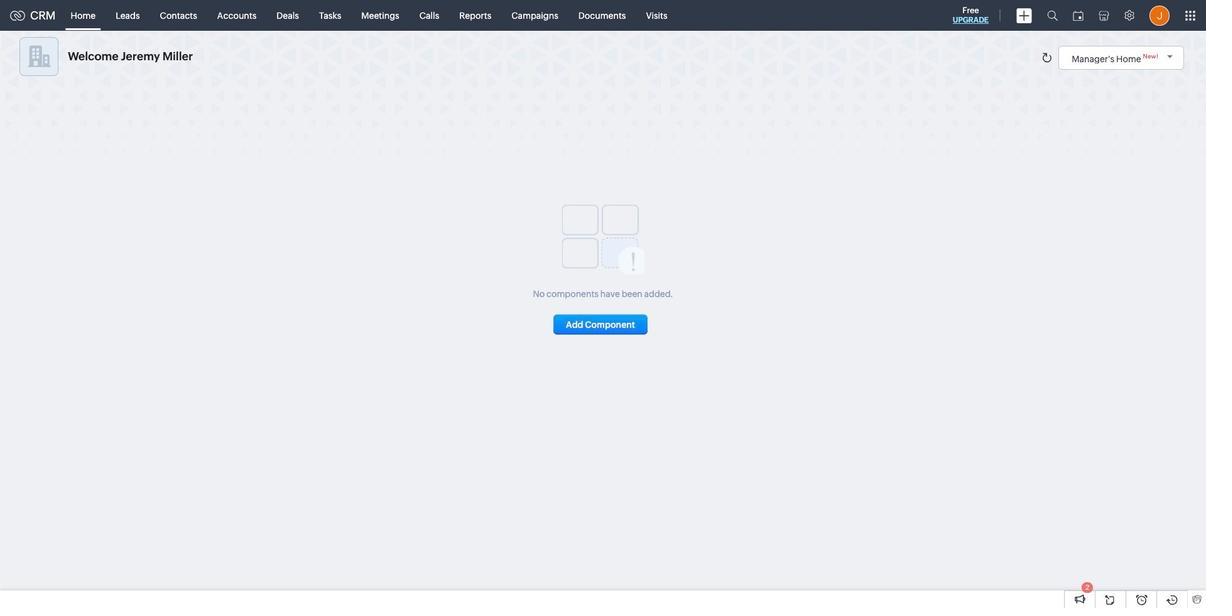 Task type: vqa. For each thing, say whether or not it's contained in the screenshot.
4th row
no



Task type: describe. For each thing, give the bounding box(es) containing it.
calendar image
[[1074, 10, 1084, 20]]

logo image
[[10, 10, 25, 20]]

create menu element
[[1009, 0, 1040, 30]]

profile image
[[1150, 5, 1170, 25]]

create menu image
[[1017, 8, 1033, 23]]



Task type: locate. For each thing, give the bounding box(es) containing it.
search image
[[1048, 10, 1058, 21]]

profile element
[[1143, 0, 1178, 30]]

search element
[[1040, 0, 1066, 31]]



